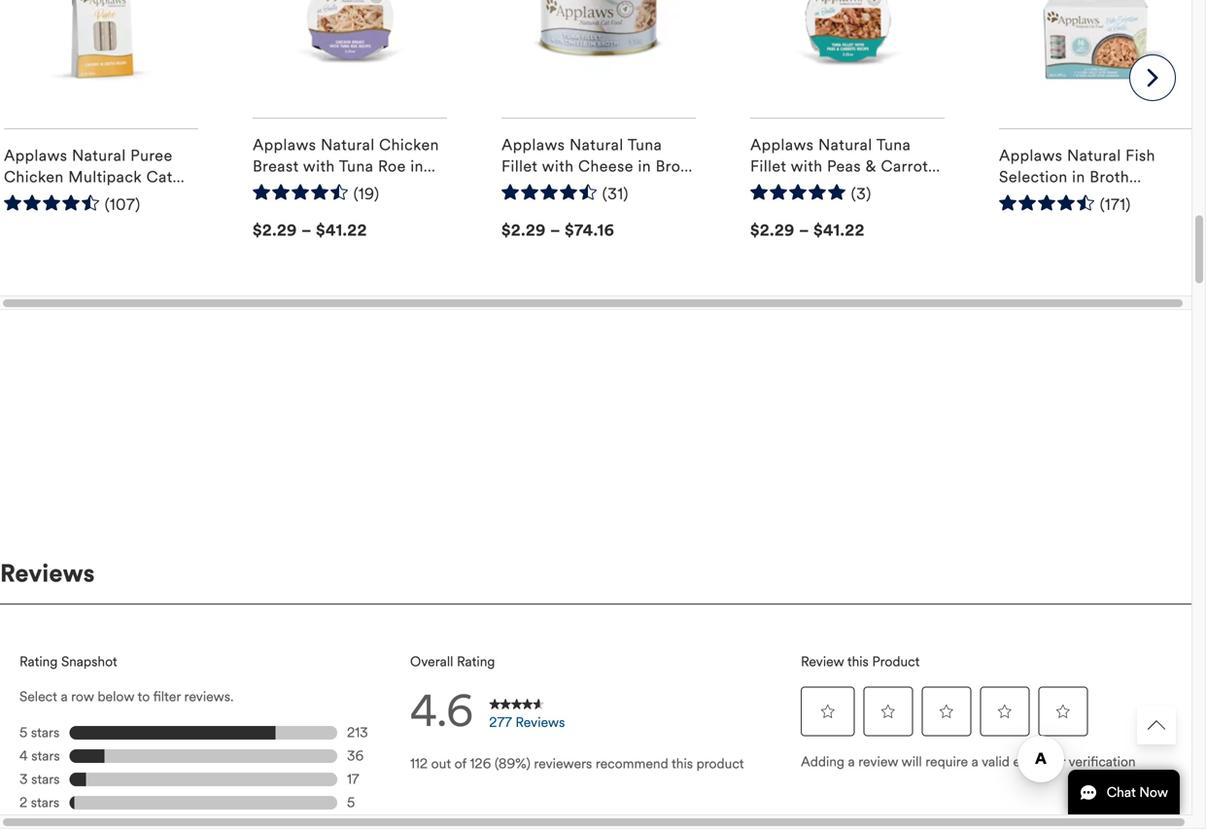 Task type: locate. For each thing, give the bounding box(es) containing it.
reviewers
[[534, 755, 592, 772]]

email
[[1014, 753, 1046, 770]]

review this product
[[801, 653, 920, 670]]

this inside overall rating element
[[672, 755, 693, 772]]

stars right 2
[[31, 794, 59, 812]]

4
[[19, 748, 28, 765]]

this
[[848, 653, 869, 670], [672, 755, 693, 772]]

rating is 0 (out of 5 stars). group
[[801, 682, 1093, 741]]

styled arrow button link
[[1138, 706, 1177, 745]]

adding a review will require a valid email for verification
[[801, 753, 1136, 770]]

stars for 3 stars
[[31, 771, 60, 788]]

5
[[19, 724, 28, 742], [347, 794, 355, 812]]

scroll to top image
[[1148, 717, 1166, 734]]

to
[[138, 688, 150, 705]]

1 horizontal spatial rating
[[457, 653, 495, 670]]

1 rating from the left
[[19, 653, 58, 670]]

1 vertical spatial 5
[[347, 794, 355, 812]]

row
[[71, 688, 94, 705]]

1 horizontal spatial reviews
[[516, 714, 565, 731]]

reviews right the 277
[[516, 714, 565, 731]]

rating
[[19, 653, 58, 670], [457, 653, 495, 670]]

a left valid
[[972, 753, 979, 770]]

36
[[347, 748, 364, 765]]

277
[[489, 714, 512, 731]]

0 horizontal spatial a
[[61, 688, 68, 705]]

overall rating element
[[401, 642, 792, 782]]

rating up select
[[19, 653, 58, 670]]

a left 'review'
[[848, 753, 855, 770]]

0 horizontal spatial reviews
[[0, 559, 95, 589]]

this left product
[[672, 755, 693, 772]]

product
[[697, 755, 744, 772]]

stars for 4 stars
[[31, 748, 60, 765]]

5 up 4
[[19, 724, 28, 742]]

a
[[61, 688, 68, 705], [848, 753, 855, 770], [972, 753, 979, 770]]

overall
[[410, 653, 454, 670]]

3
[[19, 771, 28, 788]]

1 horizontal spatial this
[[848, 653, 869, 670]]

stars right 4
[[31, 748, 60, 765]]

overall rating
[[410, 653, 495, 670]]

1 vertical spatial reviews
[[516, 714, 565, 731]]

reviews.
[[184, 688, 234, 705]]

0 horizontal spatial 5
[[19, 724, 28, 742]]

5 for 5 stars
[[19, 724, 28, 742]]

adding
[[801, 753, 845, 770]]

require
[[926, 753, 969, 770]]

stars right 3
[[31, 771, 60, 788]]

rating snapshot group
[[19, 721, 391, 829]]

review
[[801, 653, 845, 670]]

0 horizontal spatial this
[[672, 755, 693, 772]]

2 rating from the left
[[457, 653, 495, 670]]

2 stars
[[19, 794, 59, 812]]

reviews
[[0, 559, 95, 589], [516, 714, 565, 731]]

stars for 5 stars
[[31, 724, 60, 742]]

5 down 17
[[347, 794, 355, 812]]

1 horizontal spatial 5
[[347, 794, 355, 812]]

reviews inside overall rating element
[[516, 714, 565, 731]]

a for adding
[[848, 753, 855, 770]]

0 vertical spatial 5
[[19, 724, 28, 742]]

this right review
[[848, 653, 869, 670]]

0 horizontal spatial rating
[[19, 653, 58, 670]]

a left row
[[61, 688, 68, 705]]

rating right overall
[[457, 653, 495, 670]]

1 horizontal spatial a
[[848, 753, 855, 770]]

stars up 4 stars
[[31, 724, 60, 742]]

1 vertical spatial this
[[672, 755, 693, 772]]

reviews up 'rating snapshot'
[[0, 559, 95, 589]]

stars
[[31, 724, 60, 742], [31, 748, 60, 765], [31, 771, 60, 788], [31, 794, 59, 812]]



Task type: vqa. For each thing, say whether or not it's contained in the screenshot.
those
no



Task type: describe. For each thing, give the bounding box(es) containing it.
112 out of 126 (89%) reviewers recommend this product
[[410, 755, 744, 772]]

out
[[431, 755, 451, 772]]

select
[[19, 688, 57, 705]]

4.6
[[410, 684, 474, 738]]

valid
[[982, 753, 1010, 770]]

review
[[859, 753, 899, 770]]

filter
[[153, 688, 181, 705]]

product
[[873, 653, 920, 670]]

0 vertical spatial reviews
[[0, 559, 95, 589]]

5 for 5
[[347, 794, 355, 812]]

button arrow next 2 image
[[1147, 68, 1159, 88]]

126
[[470, 755, 491, 772]]

4 stars
[[19, 748, 60, 765]]

0 vertical spatial this
[[848, 653, 869, 670]]

button arrow next 2 button
[[1130, 55, 1177, 101]]

verification
[[1069, 753, 1136, 770]]

277 reviews link
[[479, 687, 576, 746]]

3 stars
[[19, 771, 60, 788]]

5 stars
[[19, 724, 60, 742]]

recommend
[[596, 755, 669, 772]]

(89%)
[[495, 755, 531, 772]]

213
[[347, 724, 368, 742]]

snapshot
[[61, 653, 117, 670]]

2 horizontal spatial a
[[972, 753, 979, 770]]

112
[[410, 755, 428, 772]]

2
[[19, 794, 27, 812]]

rating snapshot
[[19, 653, 117, 670]]

277 reviews
[[489, 714, 565, 731]]

below
[[98, 688, 134, 705]]

of
[[455, 755, 467, 772]]

a for select
[[61, 688, 68, 705]]

for
[[1049, 753, 1066, 770]]

select a row below to filter reviews.
[[19, 688, 234, 705]]

17
[[347, 771, 359, 788]]

stars for 2 stars
[[31, 794, 59, 812]]

will
[[902, 753, 923, 770]]



